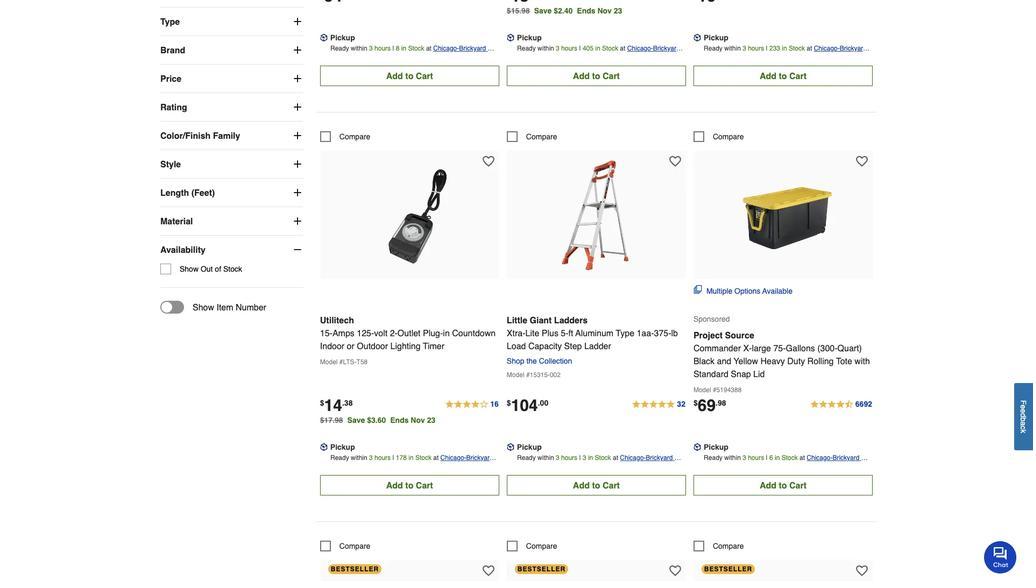 Task type: vqa. For each thing, say whether or not it's contained in the screenshot.
233's Lowe's
yes



Task type: locate. For each thing, give the bounding box(es) containing it.
compare for 5013596545 element
[[340, 542, 371, 551]]

within inside ready within 3 hours | 178 in stock at chicago-brickyard lowe's
[[351, 454, 367, 462]]

plus image for style
[[292, 159, 303, 170]]

in for ready within 3 hours | 405 in stock at chicago-brickyard lowe's
[[595, 45, 601, 52]]

plus image for material
[[292, 216, 303, 227]]

family
[[213, 131, 240, 141]]

0 vertical spatial nov
[[598, 7, 612, 15]]

show left out
[[180, 265, 199, 274]]

pickup image for ready within 3 hours | 405 in stock at chicago-brickyard lowe's
[[507, 34, 515, 42]]

2 e from the top
[[1020, 409, 1028, 413]]

shop the collection
[[507, 357, 572, 366]]

1 bestseller from the left
[[331, 566, 379, 573]]

add down "233"
[[760, 71, 777, 81]]

2 horizontal spatial pickup image
[[694, 34, 701, 42]]

at inside ready within 3 hours | 405 in stock at chicago-brickyard lowe's
[[620, 45, 626, 52]]

chicago- inside ready within 3 hours | 8 in stock at chicago-brickyard lowe's
[[433, 45, 459, 52]]

23 for $15.98 save $2.40 ends nov 23
[[614, 7, 622, 15]]

ready within 3 hours | 6 in stock at chicago-brickyard lowe's
[[704, 454, 862, 473]]

1 horizontal spatial 23
[[614, 7, 622, 15]]

type inside little giant ladders xtra-lite plus 5-ft aluminum type 1aa-375-lb load capacity step ladder
[[616, 328, 635, 338]]

pickup image
[[694, 34, 701, 42], [320, 444, 328, 451], [507, 444, 515, 451]]

in for ready within 3 hours | 6 in stock at chicago-brickyard lowe's
[[775, 454, 780, 462]]

at for 405
[[620, 45, 626, 52]]

4.5 stars image
[[810, 398, 873, 411]]

brickyard
[[459, 45, 486, 52], [653, 45, 680, 52], [840, 45, 867, 52], [466, 454, 493, 462], [646, 454, 673, 462], [833, 454, 860, 462]]

compare inside 5013943287 element
[[713, 133, 744, 141]]

lowe's inside ready within 3 hours | 3 in stock at chicago-brickyard lowe's
[[620, 465, 640, 473]]

(300-
[[818, 343, 838, 353]]

1 vertical spatial 23
[[427, 416, 436, 425]]

save left $2.40
[[534, 7, 552, 15]]

ends nov 23 element right $3.60
[[390, 416, 440, 425]]

| inside ready within 3 hours | 8 in stock at chicago-brickyard lowe's
[[393, 45, 394, 52]]

brickyard for ready within 3 hours | 8 in stock at chicago-brickyard lowe's
[[459, 45, 486, 52]]

stock for ready within 3 hours | 178 in stock at chicago-brickyard lowe's
[[415, 454, 432, 462]]

add to cart down ready within 3 hours | 3 in stock at chicago-brickyard lowe's at the right bottom
[[573, 481, 620, 491]]

0 horizontal spatial ends nov 23 element
[[390, 416, 440, 425]]

model for model # 5194388
[[694, 387, 711, 394]]

within for ready within 3 hours | 405 in stock at chicago-brickyard lowe's
[[538, 45, 554, 52]]

4 plus image from the top
[[292, 188, 303, 198]]

nov
[[598, 7, 612, 15], [411, 416, 425, 425]]

15-
[[320, 328, 333, 338]]

chicago-brickyard lowe's button for ready within 3 hours | 405 in stock at chicago-brickyard lowe's
[[627, 43, 686, 63]]

lowe's inside "ready within 3 hours | 233 in stock at chicago-brickyard lowe's"
[[814, 56, 834, 63]]

hours inside ready within 3 hours | 3 in stock at chicago-brickyard lowe's
[[561, 454, 578, 462]]

color/finish
[[160, 131, 211, 141]]

0 horizontal spatial ends
[[390, 416, 409, 425]]

plus image inside the price button
[[292, 73, 303, 84]]

0 vertical spatial save
[[534, 7, 552, 15]]

at inside "ready within 3 hours | 233 in stock at chicago-brickyard lowe's"
[[807, 45, 812, 52]]

ends for $2.40
[[577, 7, 596, 15]]

snap
[[731, 369, 751, 379]]

1 vertical spatial ends
[[390, 416, 409, 425]]

ready inside ready within 3 hours | 405 in stock at chicago-brickyard lowe's
[[517, 45, 536, 52]]

in inside the ready within 3 hours | 6 in stock at chicago-brickyard lowe's
[[775, 454, 780, 462]]

ready for ready within 3 hours | 6 in stock at chicago-brickyard lowe's
[[704, 454, 723, 462]]

a
[[1020, 422, 1028, 426]]

black
[[694, 356, 715, 366]]

ready for ready within 3 hours | 178 in stock at chicago-brickyard lowe's
[[331, 454, 349, 462]]

little giant ladders xtra-lite plus 5-ft aluminum type 1aa-375-lb load capacity step ladder
[[507, 315, 678, 351]]

3 inside ready within 3 hours | 405 in stock at chicago-brickyard lowe's
[[556, 45, 560, 52]]

0 horizontal spatial $
[[320, 399, 324, 407]]

# down indoor
[[340, 359, 343, 366]]

hours for 8
[[375, 45, 391, 52]]

color/finish family
[[160, 131, 240, 141]]

| for 8
[[393, 45, 394, 52]]

show out of stock
[[180, 265, 242, 274]]

stock for ready within 3 hours | 3 in stock at chicago-brickyard lowe's
[[595, 454, 611, 462]]

compare for 5014300771 element on the left
[[340, 133, 371, 141]]

stock inside ready within 3 hours | 178 in stock at chicago-brickyard lowe's
[[415, 454, 432, 462]]

within inside "ready within 3 hours | 233 in stock at chicago-brickyard lowe's"
[[725, 45, 741, 52]]

nov right $3.60
[[411, 416, 425, 425]]

giant
[[530, 315, 552, 325]]

hours inside ready within 3 hours | 405 in stock at chicago-brickyard lowe's
[[561, 45, 578, 52]]

1 $ from the left
[[320, 399, 324, 407]]

commander
[[694, 343, 741, 353]]

bestseller down "50146296" element
[[705, 566, 753, 573]]

add to cart button
[[320, 66, 499, 86], [507, 66, 686, 86], [694, 66, 873, 86], [320, 475, 499, 496], [507, 475, 686, 496], [694, 475, 873, 496]]

0 vertical spatial model
[[320, 359, 338, 366]]

heart outline image
[[483, 565, 495, 577]]

5 plus image from the top
[[292, 216, 303, 227]]

plug-
[[423, 328, 443, 338]]

plus image
[[292, 45, 303, 56], [292, 102, 303, 113], [292, 131, 303, 141], [292, 188, 303, 198], [292, 216, 303, 227]]

$ inside $ 14 .38
[[320, 399, 324, 407]]

ready
[[331, 45, 349, 52], [517, 45, 536, 52], [704, 45, 723, 52], [331, 454, 349, 462], [517, 454, 536, 462], [704, 454, 723, 462]]

was price $17.98 element
[[320, 414, 348, 425]]

within inside ready within 3 hours | 405 in stock at chicago-brickyard lowe's
[[538, 45, 554, 52]]

pickup
[[330, 34, 355, 42], [517, 34, 542, 42], [704, 34, 729, 42], [330, 443, 355, 452], [517, 443, 542, 452], [704, 443, 729, 452]]

lowe's inside ready within 3 hours | 405 in stock at chicago-brickyard lowe's
[[627, 56, 647, 63]]

model # lts-t58
[[320, 359, 368, 366]]

within inside the ready within 3 hours | 6 in stock at chicago-brickyard lowe's
[[725, 454, 741, 462]]

2 vertical spatial plus image
[[292, 159, 303, 170]]

chicago-brickyard lowe's button
[[433, 43, 499, 63], [627, 43, 686, 63], [814, 43, 873, 63], [441, 453, 499, 473], [620, 453, 686, 473], [807, 453, 873, 473]]

0 horizontal spatial #
[[340, 359, 343, 366]]

hours for 405
[[561, 45, 578, 52]]

at for 3
[[613, 454, 618, 462]]

style
[[160, 159, 181, 169]]

plus image inside rating button
[[292, 102, 303, 113]]

plus image inside 'material' "button"
[[292, 216, 303, 227]]

c
[[1020, 426, 1028, 430]]

and
[[717, 356, 732, 366]]

1 e from the top
[[1020, 405, 1028, 409]]

cart down ready within 3 hours | 178 in stock at chicago-brickyard lowe's
[[416, 481, 433, 491]]

$15.98
[[507, 7, 530, 15]]

$ 69 .98
[[694, 397, 726, 415]]

chicago- for ready within 3 hours | 233 in stock at chicago-brickyard lowe's
[[814, 45, 840, 52]]

$ up was price $17.98 element
[[320, 399, 324, 407]]

lite
[[526, 328, 540, 338]]

stock
[[408, 45, 424, 52], [602, 45, 618, 52], [789, 45, 805, 52], [223, 265, 242, 274], [415, 454, 432, 462], [595, 454, 611, 462], [782, 454, 798, 462]]

brickyard inside the ready within 3 hours | 6 in stock at chicago-brickyard lowe's
[[833, 454, 860, 462]]

in inside ready within 3 hours | 3 in stock at chicago-brickyard lowe's
[[588, 454, 593, 462]]

within for ready within 3 hours | 6 in stock at chicago-brickyard lowe's
[[725, 454, 741, 462]]

2 $ from the left
[[507, 399, 511, 407]]

$17.98 save $3.60 ends nov 23
[[320, 416, 436, 425]]

stock inside ready within 3 hours | 8 in stock at chicago-brickyard lowe's
[[408, 45, 424, 52]]

1 horizontal spatial bestseller
[[518, 566, 566, 573]]

plus image inside brand button
[[292, 45, 303, 56]]

standard
[[694, 369, 729, 379]]

plus image inside type button
[[292, 16, 303, 27]]

brickyard inside ready within 3 hours | 3 in stock at chicago-brickyard lowe's
[[646, 454, 673, 462]]

in for ready within 3 hours | 178 in stock at chicago-brickyard lowe's
[[409, 454, 414, 462]]

stock inside the ready within 3 hours | 6 in stock at chicago-brickyard lowe's
[[782, 454, 798, 462]]

0 horizontal spatial 23
[[427, 416, 436, 425]]

3 bestseller from the left
[[705, 566, 753, 573]]

compare inside 5014114195 element
[[526, 133, 557, 141]]

002
[[550, 372, 561, 379]]

compare inside "50146296" element
[[713, 542, 744, 551]]

| inside "ready within 3 hours | 233 in stock at chicago-brickyard lowe's"
[[766, 45, 768, 52]]

1 horizontal spatial type
[[616, 328, 635, 338]]

in inside ready within 3 hours | 8 in stock at chicago-brickyard lowe's
[[401, 45, 407, 52]]

lowe's inside the ready within 3 hours | 6 in stock at chicago-brickyard lowe's
[[807, 465, 827, 473]]

ready inside the ready within 3 hours | 6 in stock at chicago-brickyard lowe's
[[704, 454, 723, 462]]

model down indoor
[[320, 359, 338, 366]]

ends nov 23 element
[[577, 7, 627, 15], [390, 416, 440, 425]]

2 horizontal spatial $
[[694, 399, 698, 407]]

1 horizontal spatial save
[[534, 7, 552, 15]]

e up the b
[[1020, 409, 1028, 413]]

availability button
[[160, 236, 303, 264]]

23 up ready within 3 hours | 405 in stock at chicago-brickyard lowe's
[[614, 7, 622, 15]]

23 up ready within 3 hours | 178 in stock at chicago-brickyard lowe's
[[427, 416, 436, 425]]

0 horizontal spatial bestseller
[[331, 566, 379, 573]]

hours inside ready within 3 hours | 178 in stock at chicago-brickyard lowe's
[[375, 454, 391, 462]]

$
[[320, 399, 324, 407], [507, 399, 511, 407], [694, 399, 698, 407]]

lowe's for 8
[[433, 56, 453, 63]]

to down "ready within 3 hours | 233 in stock at chicago-brickyard lowe's"
[[779, 71, 787, 81]]

show inside show item number element
[[193, 303, 214, 312]]

ends
[[577, 7, 596, 15], [390, 416, 409, 425]]

ready inside ready within 3 hours | 8 in stock at chicago-brickyard lowe's
[[331, 45, 349, 52]]

in inside "ready within 3 hours | 233 in stock at chicago-brickyard lowe's"
[[782, 45, 787, 52]]

0 vertical spatial 23
[[614, 7, 622, 15]]

1 plus image from the top
[[292, 16, 303, 27]]

model for model # 15315-002
[[507, 372, 525, 379]]

6692 button
[[810, 398, 873, 411]]

add down 178
[[386, 481, 403, 491]]

ends right $2.40
[[577, 7, 596, 15]]

pickup for ready within 3 hours | 233 in stock at chicago-brickyard lowe's
[[704, 34, 729, 42]]

compare for 5013943287 element
[[713, 133, 744, 141]]

within for ready within 3 hours | 8 in stock at chicago-brickyard lowe's
[[351, 45, 367, 52]]

ends nov 23 element for $15.98 save $2.40 ends nov 23
[[577, 7, 627, 15]]

0 horizontal spatial type
[[160, 17, 180, 27]]

$ 104 .00
[[507, 397, 549, 415]]

brickyard inside "ready within 3 hours | 233 in stock at chicago-brickyard lowe's"
[[840, 45, 867, 52]]

to
[[406, 71, 414, 81], [592, 71, 600, 81], [779, 71, 787, 81], [406, 481, 414, 491], [592, 481, 600, 491], [779, 481, 787, 491]]

chicago- inside ready within 3 hours | 178 in stock at chicago-brickyard lowe's
[[441, 454, 466, 462]]

at inside ready within 3 hours | 178 in stock at chicago-brickyard lowe's
[[433, 454, 439, 462]]

out
[[201, 265, 213, 274]]

shop the collection link
[[507, 357, 577, 366]]

plus image inside style button
[[292, 159, 303, 170]]

chicago- for ready within 3 hours | 178 in stock at chicago-brickyard lowe's
[[441, 454, 466, 462]]

heart outline image
[[483, 156, 495, 168], [670, 156, 681, 168], [856, 156, 868, 168], [670, 565, 681, 577], [856, 565, 868, 577]]

cart down the ready within 3 hours | 6 in stock at chicago-brickyard lowe's
[[790, 481, 807, 491]]

model up 69
[[694, 387, 711, 394]]

show left item
[[193, 303, 214, 312]]

0 vertical spatial type
[[160, 17, 180, 27]]

1 horizontal spatial pickup image
[[507, 444, 515, 451]]

compare inside 5013596545 element
[[340, 542, 371, 551]]

aluminum
[[576, 328, 614, 338]]

add down ready within 3 hours | 8 in stock at chicago-brickyard lowe's
[[386, 71, 403, 81]]

at inside ready within 3 hours | 8 in stock at chicago-brickyard lowe's
[[426, 45, 432, 52]]

2 horizontal spatial model
[[694, 387, 711, 394]]

model # 5194388
[[694, 387, 742, 394]]

plus image inside length (feet) button
[[292, 188, 303, 198]]

cart
[[416, 71, 433, 81], [603, 71, 620, 81], [790, 71, 807, 81], [416, 481, 433, 491], [603, 481, 620, 491], [790, 481, 807, 491]]

| inside ready within 3 hours | 178 in stock at chicago-brickyard lowe's
[[393, 454, 394, 462]]

ends right $3.60
[[390, 416, 409, 425]]

to down ready within 3 hours | 405 in stock at chicago-brickyard lowe's
[[592, 71, 600, 81]]

ready for ready within 3 hours | 3 in stock at chicago-brickyard lowe's
[[517, 454, 536, 462]]

price button
[[160, 65, 303, 93]]

15315-
[[530, 372, 550, 379]]

save for save $2.40
[[534, 7, 552, 15]]

at for 233
[[807, 45, 812, 52]]

2 horizontal spatial #
[[713, 387, 717, 394]]

5194388
[[717, 387, 742, 394]]

1 horizontal spatial nov
[[598, 7, 612, 15]]

was price $15.98 element
[[507, 4, 534, 15]]

0 vertical spatial #
[[340, 359, 343, 366]]

add to cart button down ready within 3 hours | 8 in stock at chicago-brickyard lowe's
[[320, 66, 499, 86]]

ready inside ready within 3 hours | 178 in stock at chicago-brickyard lowe's
[[331, 454, 349, 462]]

show
[[180, 265, 199, 274], [193, 303, 214, 312]]

23
[[614, 7, 622, 15], [427, 416, 436, 425]]

stock for ready within 3 hours | 405 in stock at chicago-brickyard lowe's
[[602, 45, 618, 52]]

# up .98
[[713, 387, 717, 394]]

compare inside 5014300771 element
[[340, 133, 371, 141]]

1 vertical spatial #
[[526, 372, 530, 379]]

pickup for ready within 3 hours | 405 in stock at chicago-brickyard lowe's
[[517, 34, 542, 42]]

chicago-brickyard lowe's button for ready within 3 hours | 3 in stock at chicago-brickyard lowe's
[[620, 453, 686, 473]]

in inside ready within 3 hours | 178 in stock at chicago-brickyard lowe's
[[409, 454, 414, 462]]

$ 14 .38
[[320, 397, 353, 415]]

to down ready within 3 hours | 8 in stock at chicago-brickyard lowe's
[[406, 71, 414, 81]]

3 inside ready within 3 hours | 178 in stock at chicago-brickyard lowe's
[[369, 454, 373, 462]]

1 horizontal spatial ends nov 23 element
[[577, 7, 627, 15]]

0 horizontal spatial save
[[348, 416, 365, 425]]

1 horizontal spatial pickup image
[[507, 34, 515, 42]]

lowe's for 405
[[627, 56, 647, 63]]

type up "brand"
[[160, 17, 180, 27]]

f
[[1020, 400, 1028, 405]]

16 button
[[445, 398, 499, 411]]

| for 6
[[766, 454, 768, 462]]

0 vertical spatial ends nov 23 element
[[577, 7, 627, 15]]

save down .38
[[348, 416, 365, 425]]

lb
[[672, 328, 678, 338]]

#
[[340, 359, 343, 366], [526, 372, 530, 379], [713, 387, 717, 394]]

0 horizontal spatial pickup image
[[320, 34, 328, 42]]

chicago- for ready within 3 hours | 6 in stock at chicago-brickyard lowe's
[[807, 454, 833, 462]]

ready within 3 hours | 3 in stock at chicago-brickyard lowe's
[[517, 454, 675, 473]]

chicago-brickyard lowe's button for ready within 3 hours | 178 in stock at chicago-brickyard lowe's
[[441, 453, 499, 473]]

1 vertical spatial save
[[348, 416, 365, 425]]

utilitech 15-amps 125-volt 2-outlet plug-in countdown indoor or outdoor lighting timer image
[[351, 156, 469, 275]]

project
[[694, 330, 723, 340]]

utilitech 15-amps 125-volt 2-outlet plug-in countdown indoor or outdoor lighting timer
[[320, 315, 496, 351]]

3 for ready within 3 hours | 8 in stock at chicago-brickyard lowe's
[[369, 45, 373, 52]]

bestseller down 3551290 element
[[518, 566, 566, 573]]

$ inside $ 69 .98
[[694, 399, 698, 407]]

type left '1aa-'
[[616, 328, 635, 338]]

pickup image for ready within 3 hours | 3 in stock at chicago-brickyard lowe's
[[507, 444, 515, 451]]

ends nov 23 element right $2.40
[[577, 7, 627, 15]]

1 vertical spatial ends nov 23 element
[[390, 416, 440, 425]]

or
[[347, 341, 355, 351]]

add down 405
[[573, 71, 590, 81]]

project source commander x-large 75-gallons (300-quart) black and yellow heavy duty rolling tote with standard snap lid image
[[724, 156, 843, 275]]

1 plus image from the top
[[292, 45, 303, 56]]

.00
[[538, 399, 549, 407]]

plus image for length (feet)
[[292, 188, 303, 198]]

2 vertical spatial #
[[713, 387, 717, 394]]

0 horizontal spatial model
[[320, 359, 338, 366]]

save for save $3.60
[[348, 416, 365, 425]]

little
[[507, 315, 528, 325]]

1 vertical spatial show
[[193, 303, 214, 312]]

actual price $104.00 element
[[507, 397, 549, 415]]

3 inside the ready within 3 hours | 6 in stock at chicago-brickyard lowe's
[[743, 454, 747, 462]]

$ inside the $ 104 .00
[[507, 399, 511, 407]]

3 for ready within 3 hours | 405 in stock at chicago-brickyard lowe's
[[556, 45, 560, 52]]

stock inside ready within 3 hours | 3 in stock at chicago-brickyard lowe's
[[595, 454, 611, 462]]

stock for ready within 3 hours | 233 in stock at chicago-brickyard lowe's
[[789, 45, 805, 52]]

within inside ready within 3 hours | 3 in stock at chicago-brickyard lowe's
[[538, 454, 554, 462]]

within inside ready within 3 hours | 8 in stock at chicago-brickyard lowe's
[[351, 45, 367, 52]]

compare
[[340, 133, 371, 141], [526, 133, 557, 141], [713, 133, 744, 141], [340, 542, 371, 551], [526, 542, 557, 551], [713, 542, 744, 551]]

# down the on the right bottom of page
[[526, 372, 530, 379]]

233
[[770, 45, 781, 52]]

compare inside 3551290 element
[[526, 542, 557, 551]]

brickyard inside ready within 3 hours | 8 in stock at chicago-brickyard lowe's
[[459, 45, 486, 52]]

plus image for color/finish family
[[292, 131, 303, 141]]

brickyard inside ready within 3 hours | 405 in stock at chicago-brickyard lowe's
[[653, 45, 680, 52]]

bestseller
[[331, 566, 379, 573], [518, 566, 566, 573], [705, 566, 753, 573]]

ready inside ready within 3 hours | 3 in stock at chicago-brickyard lowe's
[[517, 454, 536, 462]]

0 vertical spatial plus image
[[292, 16, 303, 27]]

at inside ready within 3 hours | 3 in stock at chicago-brickyard lowe's
[[613, 454, 618, 462]]

5013943287 element
[[694, 131, 744, 142]]

nov right $2.40
[[598, 7, 612, 15]]

hours inside the ready within 3 hours | 6 in stock at chicago-brickyard lowe's
[[748, 454, 764, 462]]

$ right 16
[[507, 399, 511, 407]]

show for show item number
[[193, 303, 214, 312]]

plus image
[[292, 16, 303, 27], [292, 73, 303, 84], [292, 159, 303, 170]]

$ for 14
[[320, 399, 324, 407]]

2 bestseller from the left
[[518, 566, 566, 573]]

| for 405
[[579, 45, 581, 52]]

chicago- inside "ready within 3 hours | 233 in stock at chicago-brickyard lowe's"
[[814, 45, 840, 52]]

hours
[[375, 45, 391, 52], [561, 45, 578, 52], [748, 45, 764, 52], [375, 454, 391, 462], [561, 454, 578, 462], [748, 454, 764, 462]]

chicago- inside the ready within 3 hours | 6 in stock at chicago-brickyard lowe's
[[807, 454, 833, 462]]

1 horizontal spatial #
[[526, 372, 530, 379]]

3 inside ready within 3 hours | 8 in stock at chicago-brickyard lowe's
[[369, 45, 373, 52]]

0 horizontal spatial pickup image
[[320, 444, 328, 451]]

lowe's inside ready within 3 hours | 178 in stock at chicago-brickyard lowe's
[[441, 465, 461, 473]]

chicago- for ready within 3 hours | 3 in stock at chicago-brickyard lowe's
[[620, 454, 646, 462]]

lowe's for 6
[[807, 465, 827, 473]]

f e e d b a c k
[[1020, 400, 1028, 433]]

1 vertical spatial model
[[507, 372, 525, 379]]

0 vertical spatial ends
[[577, 7, 596, 15]]

| inside ready within 3 hours | 405 in stock at chicago-brickyard lowe's
[[579, 45, 581, 52]]

model down shop
[[507, 372, 525, 379]]

2 horizontal spatial pickup image
[[694, 444, 701, 451]]

ready inside "ready within 3 hours | 233 in stock at chicago-brickyard lowe's"
[[704, 45, 723, 52]]

hours inside "ready within 3 hours | 233 in stock at chicago-brickyard lowe's"
[[748, 45, 764, 52]]

0 horizontal spatial nov
[[411, 416, 425, 425]]

| inside ready within 3 hours | 3 in stock at chicago-brickyard lowe's
[[579, 454, 581, 462]]

hours for 233
[[748, 45, 764, 52]]

cart down "ready within 3 hours | 233 in stock at chicago-brickyard lowe's"
[[790, 71, 807, 81]]

add to cart button down ready within 3 hours | 405 in stock at chicago-brickyard lowe's
[[507, 66, 686, 86]]

style button
[[160, 150, 303, 178]]

bestseller down 5013596545 element
[[331, 566, 379, 573]]

t58
[[357, 359, 368, 366]]

5014114195 element
[[507, 131, 557, 142]]

e up d
[[1020, 405, 1028, 409]]

hours inside ready within 3 hours | 8 in stock at chicago-brickyard lowe's
[[375, 45, 391, 52]]

actual price $14.38 element
[[320, 397, 353, 415]]

ends nov 23 element for $17.98 save $3.60 ends nov 23
[[390, 416, 440, 425]]

$ right 32
[[694, 399, 698, 407]]

add to cart down ready within 3 hours | 178 in stock at chicago-brickyard lowe's
[[386, 481, 433, 491]]

3 plus image from the top
[[292, 131, 303, 141]]

| for 233
[[766, 45, 768, 52]]

$ for 69
[[694, 399, 698, 407]]

| inside the ready within 3 hours | 6 in stock at chicago-brickyard lowe's
[[766, 454, 768, 462]]

hours for 3
[[561, 454, 578, 462]]

32
[[677, 400, 686, 409]]

brickyard inside ready within 3 hours | 178 in stock at chicago-brickyard lowe's
[[466, 454, 493, 462]]

add
[[386, 71, 403, 81], [573, 71, 590, 81], [760, 71, 777, 81], [386, 481, 403, 491], [573, 481, 590, 491], [760, 481, 777, 491]]

stock for ready within 3 hours | 6 in stock at chicago-brickyard lowe's
[[782, 454, 798, 462]]

ready within 3 hours | 233 in stock at chicago-brickyard lowe's
[[704, 45, 869, 63]]

104
[[511, 397, 538, 415]]

2 plus image from the top
[[292, 102, 303, 113]]

ladders
[[554, 315, 588, 325]]

lowe's inside ready within 3 hours | 8 in stock at chicago-brickyard lowe's
[[433, 56, 453, 63]]

2 horizontal spatial bestseller
[[705, 566, 753, 573]]

2 plus image from the top
[[292, 73, 303, 84]]

little giant ladders xtra-lite plus 5-ft aluminum type 1aa-375-lb load capacity step ladder image
[[537, 156, 656, 275]]

5013596545 element
[[320, 541, 371, 552]]

1 vertical spatial plus image
[[292, 73, 303, 84]]

0 vertical spatial show
[[180, 265, 199, 274]]

at inside the ready within 3 hours | 6 in stock at chicago-brickyard lowe's
[[800, 454, 805, 462]]

pickup for ready within 3 hours | 3 in stock at chicago-brickyard lowe's
[[517, 443, 542, 452]]

to down ready within 3 hours | 178 in stock at chicago-brickyard lowe's
[[406, 481, 414, 491]]

model for model # lts-t58
[[320, 359, 338, 366]]

1 vertical spatial nov
[[411, 416, 425, 425]]

.98
[[716, 399, 726, 407]]

in for ready within 3 hours | 3 in stock at chicago-brickyard lowe's
[[588, 454, 593, 462]]

stock inside "ready within 3 hours | 233 in stock at chicago-brickyard lowe's"
[[789, 45, 805, 52]]

chicago- inside ready within 3 hours | 3 in stock at chicago-brickyard lowe's
[[620, 454, 646, 462]]

plus image inside the color/finish family 'button'
[[292, 131, 303, 141]]

stock inside ready within 3 hours | 405 in stock at chicago-brickyard lowe's
[[602, 45, 618, 52]]

rating button
[[160, 93, 303, 121]]

2 vertical spatial model
[[694, 387, 711, 394]]

chicago-
[[433, 45, 459, 52], [627, 45, 653, 52], [814, 45, 840, 52], [441, 454, 466, 462], [620, 454, 646, 462], [807, 454, 833, 462]]

lowe's
[[433, 56, 453, 63], [627, 56, 647, 63], [814, 56, 834, 63], [441, 465, 461, 473], [620, 465, 640, 473], [807, 465, 827, 473]]

add to cart
[[386, 71, 433, 81], [573, 71, 620, 81], [760, 71, 807, 81], [386, 481, 433, 491], [573, 481, 620, 491], [760, 481, 807, 491]]

to down the ready within 3 hours | 6 in stock at chicago-brickyard lowe's
[[779, 481, 787, 491]]

3 plus image from the top
[[292, 159, 303, 170]]

1 horizontal spatial ends
[[577, 7, 596, 15]]

3 for ready within 3 hours | 233 in stock at chicago-brickyard lowe's
[[743, 45, 747, 52]]

32 button
[[632, 398, 686, 411]]

3 $ from the left
[[694, 399, 698, 407]]

1 horizontal spatial model
[[507, 372, 525, 379]]

pickup image
[[320, 34, 328, 42], [507, 34, 515, 42], [694, 444, 701, 451]]

brickyard for ready within 3 hours | 178 in stock at chicago-brickyard lowe's
[[466, 454, 493, 462]]

1 horizontal spatial $
[[507, 399, 511, 407]]

chicago- for ready within 3 hours | 405 in stock at chicago-brickyard lowe's
[[627, 45, 653, 52]]

3 inside "ready within 3 hours | 233 in stock at chicago-brickyard lowe's"
[[743, 45, 747, 52]]

in inside ready within 3 hours | 405 in stock at chicago-brickyard lowe's
[[595, 45, 601, 52]]

1 vertical spatial type
[[616, 328, 635, 338]]

2-
[[390, 328, 398, 338]]

chicago- inside ready within 3 hours | 405 in stock at chicago-brickyard lowe's
[[627, 45, 653, 52]]



Task type: describe. For each thing, give the bounding box(es) containing it.
# for lts-t58
[[340, 359, 343, 366]]

number
[[236, 303, 266, 312]]

material button
[[160, 208, 303, 235]]

add down ready within 3 hours | 3 in stock at chicago-brickyard lowe's at the right bottom
[[573, 481, 590, 491]]

xtra-
[[507, 328, 526, 338]]

d
[[1020, 413, 1028, 417]]

at for 178
[[433, 454, 439, 462]]

pickup for ready within 3 hours | 8 in stock at chicago-brickyard lowe's
[[330, 34, 355, 42]]

add to cart button down ready within 3 hours | 3 in stock at chicago-brickyard lowe's at the right bottom
[[507, 475, 686, 496]]

savings save $2.40 element
[[534, 7, 627, 15]]

yellow
[[734, 356, 758, 366]]

at for 8
[[426, 45, 432, 52]]

load
[[507, 341, 526, 351]]

source
[[725, 330, 755, 340]]

type inside button
[[160, 17, 180, 27]]

pickup for ready within 3 hours | 178 in stock at chicago-brickyard lowe's
[[330, 443, 355, 452]]

6692
[[856, 400, 873, 409]]

| for 3
[[579, 454, 581, 462]]

show item number element
[[160, 301, 266, 314]]

brickyard for ready within 3 hours | 3 in stock at chicago-brickyard lowe's
[[646, 454, 673, 462]]

large
[[752, 343, 771, 353]]

lighting
[[391, 341, 421, 351]]

23 for $17.98 save $3.60 ends nov 23
[[427, 416, 436, 425]]

375-
[[654, 328, 672, 338]]

indoor
[[320, 341, 345, 351]]

utilitech
[[320, 315, 354, 325]]

lowe's for 178
[[441, 465, 461, 473]]

chicago-brickyard lowe's button for ready within 3 hours | 6 in stock at chicago-brickyard lowe's
[[807, 453, 873, 473]]

14
[[324, 397, 342, 415]]

material
[[160, 216, 193, 226]]

add to cart button down the ready within 3 hours | 6 in stock at chicago-brickyard lowe's
[[694, 475, 873, 496]]

brand
[[160, 45, 185, 55]]

5014300771 element
[[320, 131, 371, 142]]

minus image
[[292, 245, 303, 255]]

add to cart button down "ready within 3 hours | 233 in stock at chicago-brickyard lowe's"
[[694, 66, 873, 86]]

within for ready within 3 hours | 3 in stock at chicago-brickyard lowe's
[[538, 454, 554, 462]]

lid
[[754, 369, 765, 379]]

$2.40
[[554, 7, 573, 15]]

capacity
[[529, 341, 562, 351]]

step
[[564, 341, 582, 351]]

3551290 element
[[507, 541, 557, 552]]

5-
[[561, 328, 569, 338]]

50146296 element
[[694, 541, 744, 552]]

3 for ready within 3 hours | 6 in stock at chicago-brickyard lowe's
[[743, 454, 747, 462]]

type button
[[160, 8, 303, 36]]

$3.60
[[367, 416, 386, 425]]

add to cart down ready within 3 hours | 405 in stock at chicago-brickyard lowe's
[[573, 71, 620, 81]]

shop
[[507, 357, 525, 366]]

add to cart down the ready within 3 hours | 6 in stock at chicago-brickyard lowe's
[[760, 481, 807, 491]]

1aa-
[[637, 328, 654, 338]]

outdoor
[[357, 341, 388, 351]]

collection
[[539, 357, 572, 366]]

ends for $3.60
[[390, 416, 409, 425]]

add to cart down "ready within 3 hours | 233 in stock at chicago-brickyard lowe's"
[[760, 71, 807, 81]]

$ for 104
[[507, 399, 511, 407]]

at for 6
[[800, 454, 805, 462]]

volt
[[374, 328, 388, 338]]

in inside the utilitech 15-amps 125-volt 2-outlet plug-in countdown indoor or outdoor lighting timer
[[443, 328, 450, 338]]

4 stars image
[[445, 398, 499, 411]]

brand button
[[160, 36, 303, 64]]

f e e d b a c k button
[[1015, 383, 1034, 450]]

nov for $17.98 save $3.60 ends nov 23
[[411, 416, 425, 425]]

ready within 3 hours | 405 in stock at chicago-brickyard lowe's
[[517, 45, 682, 63]]

add down the ready within 3 hours | 6 in stock at chicago-brickyard lowe's
[[760, 481, 777, 491]]

ready within 3 hours | 8 in stock at chicago-brickyard lowe's
[[331, 45, 488, 63]]

(feet)
[[192, 188, 215, 198]]

lts-
[[343, 359, 357, 366]]

within for ready within 3 hours | 233 in stock at chicago-brickyard lowe's
[[725, 45, 741, 52]]

compare for 3551290 element
[[526, 542, 557, 551]]

add to cart down ready within 3 hours | 8 in stock at chicago-brickyard lowe's
[[386, 71, 433, 81]]

3 for ready within 3 hours | 178 in stock at chicago-brickyard lowe's
[[369, 454, 373, 462]]

3 for ready within 3 hours | 3 in stock at chicago-brickyard lowe's
[[556, 454, 560, 462]]

cart down ready within 3 hours | 3 in stock at chicago-brickyard lowe's at the right bottom
[[603, 481, 620, 491]]

brickyard for ready within 3 hours | 233 in stock at chicago-brickyard lowe's
[[840, 45, 867, 52]]

model # 15315-002
[[507, 372, 561, 379]]

in for ready within 3 hours | 8 in stock at chicago-brickyard lowe's
[[401, 45, 407, 52]]

b
[[1020, 417, 1028, 422]]

length
[[160, 188, 189, 198]]

pickup for ready within 3 hours | 6 in stock at chicago-brickyard lowe's
[[704, 443, 729, 452]]

duty
[[788, 356, 805, 366]]

chat invite button image
[[985, 541, 1017, 574]]

savings save $3.60 element
[[348, 416, 440, 425]]

# for 5194388
[[713, 387, 717, 394]]

plus
[[542, 328, 559, 338]]

x-
[[744, 343, 752, 353]]

of
[[215, 265, 221, 274]]

outlet
[[398, 328, 421, 338]]

plus image for type
[[292, 16, 303, 27]]

chicago- for ready within 3 hours | 8 in stock at chicago-brickyard lowe's
[[433, 45, 459, 52]]

actual price $69.98 element
[[694, 397, 726, 415]]

lowe's for 233
[[814, 56, 834, 63]]

rating
[[160, 102, 187, 112]]

nov for $15.98 save $2.40 ends nov 23
[[598, 7, 612, 15]]

rolling
[[808, 356, 834, 366]]

availability
[[160, 245, 206, 255]]

178
[[396, 454, 407, 462]]

available
[[763, 287, 793, 296]]

hours for 6
[[748, 454, 764, 462]]

multiple options available
[[707, 287, 793, 296]]

show for show out of stock
[[180, 265, 199, 274]]

tote
[[836, 356, 853, 366]]

hours for 178
[[375, 454, 391, 462]]

compare for 5014114195 element
[[526, 133, 557, 141]]

brickyard for ready within 3 hours | 6 in stock at chicago-brickyard lowe's
[[833, 454, 860, 462]]

pickup image for ready within 3 hours | 6 in stock at chicago-brickyard lowe's
[[694, 444, 701, 451]]

sponsored
[[694, 315, 730, 324]]

405
[[583, 45, 594, 52]]

.38
[[342, 399, 353, 407]]

ladder
[[585, 341, 611, 351]]

pickup image for ready within 3 hours | 178 in stock at chicago-brickyard lowe's
[[320, 444, 328, 451]]

to down ready within 3 hours | 3 in stock at chicago-brickyard lowe's at the right bottom
[[592, 481, 600, 491]]

plus image for price
[[292, 73, 303, 84]]

5 stars image
[[632, 398, 686, 411]]

# for 15315-002
[[526, 372, 530, 379]]

ready for ready within 3 hours | 405 in stock at chicago-brickyard lowe's
[[517, 45, 536, 52]]

countdown
[[452, 328, 496, 338]]

brickyard for ready within 3 hours | 405 in stock at chicago-brickyard lowe's
[[653, 45, 680, 52]]

with
[[855, 356, 870, 366]]

heavy
[[761, 356, 785, 366]]

length (feet)
[[160, 188, 215, 198]]

timer
[[423, 341, 445, 351]]

lowe's for 3
[[620, 465, 640, 473]]

chicago-brickyard lowe's button for ready within 3 hours | 8 in stock at chicago-brickyard lowe's
[[433, 43, 499, 63]]

color/finish family button
[[160, 122, 303, 150]]

amps
[[333, 328, 355, 338]]

show item number
[[193, 303, 266, 312]]

ready within 3 hours | 178 in stock at chicago-brickyard lowe's
[[331, 454, 495, 473]]

stock for ready within 3 hours | 8 in stock at chicago-brickyard lowe's
[[408, 45, 424, 52]]

chicago-brickyard lowe's button for ready within 3 hours | 233 in stock at chicago-brickyard lowe's
[[814, 43, 873, 63]]

multiple options available link
[[694, 285, 793, 297]]

plus image for brand
[[292, 45, 303, 56]]

the
[[527, 357, 537, 366]]

pickup image for ready within 3 hours | 233 in stock at chicago-brickyard lowe's
[[694, 34, 701, 42]]

ft
[[569, 328, 574, 338]]

pickup image for ready within 3 hours | 8 in stock at chicago-brickyard lowe's
[[320, 34, 328, 42]]

plus image for rating
[[292, 102, 303, 113]]

75-
[[774, 343, 786, 353]]

length (feet) button
[[160, 179, 303, 207]]

options
[[735, 287, 761, 296]]

cart down ready within 3 hours | 8 in stock at chicago-brickyard lowe's
[[416, 71, 433, 81]]

within for ready within 3 hours | 178 in stock at chicago-brickyard lowe's
[[351, 454, 367, 462]]

cart down ready within 3 hours | 405 in stock at chicago-brickyard lowe's
[[603, 71, 620, 81]]

ready for ready within 3 hours | 233 in stock at chicago-brickyard lowe's
[[704, 45, 723, 52]]

| for 178
[[393, 454, 394, 462]]

add to cart button down ready within 3 hours | 178 in stock at chicago-brickyard lowe's
[[320, 475, 499, 496]]



